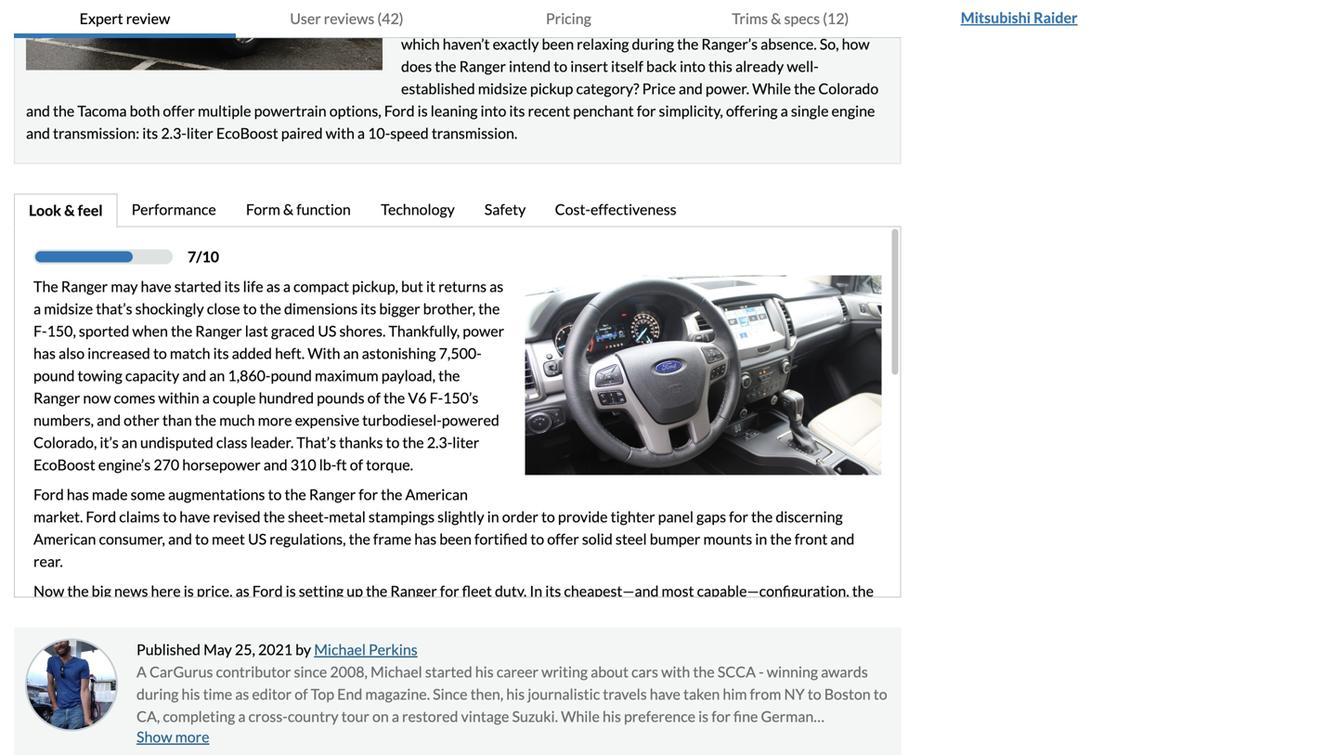 Task type: locate. For each thing, give the bounding box(es) containing it.
2 horizontal spatial get
[[688, 671, 709, 689]]

get up packages
[[688, 671, 709, 689]]

to down fleet at the left bottom of page
[[452, 604, 466, 622]]

so
[[407, 730, 422, 748]]

the up the mounts at the bottom right of the page
[[751, 508, 773, 526]]

2 horizontal spatial you
[[733, 693, 757, 712]]

has left been
[[414, 530, 437, 548]]

2 horizontal spatial has
[[414, 530, 437, 548]]

published
[[137, 640, 201, 659]]

0 horizontal spatial steel
[[616, 530, 647, 548]]

0 vertical spatial michael
[[314, 640, 366, 659]]

just
[[139, 604, 163, 622], [293, 627, 317, 645]]

expert
[[80, 9, 123, 27]]

his down automobile
[[588, 752, 606, 755]]

blind-
[[623, 738, 660, 755]]

than
[[162, 411, 192, 429]]

rear.
[[33, 552, 63, 570]]

to
[[243, 300, 257, 318], [153, 344, 167, 362], [386, 433, 400, 451], [268, 485, 282, 503], [163, 508, 177, 526], [541, 508, 555, 526], [195, 530, 209, 548], [531, 530, 544, 548], [452, 604, 466, 622], [808, 685, 822, 703], [874, 685, 888, 703]]

1 vertical spatial just
[[293, 627, 317, 645]]

has down 150,
[[33, 344, 56, 362]]

2 vertical spatial get
[[244, 738, 264, 755]]

ranger up '$1,195'
[[33, 604, 80, 622]]

like
[[810, 649, 833, 667]]

technology
[[381, 200, 455, 218]]

0 vertical spatial get
[[425, 627, 446, 645]]

2 system from the left
[[766, 738, 812, 755]]

2 vertical spatial some
[[590, 693, 625, 712]]

steel
[[616, 530, 647, 548], [836, 649, 867, 667]]

1 horizontal spatial us
[[318, 322, 337, 340]]

trims & specs (12) tab
[[680, 0, 902, 38]]

0 vertical spatial have
[[141, 277, 171, 295]]

1 horizontal spatial view
[[755, 671, 785, 689]]

seats.
[[221, 649, 257, 667]]

about
[[591, 663, 629, 681]]

an right it's
[[122, 433, 137, 451]]

its left life
[[224, 277, 240, 295]]

base
[[392, 649, 422, 667]]

pounds
[[317, 389, 365, 407]]

1 vertical spatial also
[[659, 671, 685, 689]]

& for feel
[[64, 201, 75, 219]]

1 tab list from the top
[[14, 0, 902, 38]]

get up xl
[[425, 627, 446, 645]]

towing down up
[[348, 604, 393, 622]]

safety
[[485, 200, 526, 218]]

0 horizontal spatial system
[[420, 738, 466, 755]]

thanks
[[339, 433, 383, 451]]

0 horizontal spatial has
[[33, 344, 56, 362]]

0 horizontal spatial you
[[267, 738, 291, 755]]

the up "match"
[[171, 322, 192, 340]]

& for specs
[[771, 9, 781, 27]]

have up preference
[[650, 685, 681, 703]]

vs.
[[197, 752, 214, 755]]

system down unlocks
[[766, 738, 812, 755]]

cargurus
[[149, 663, 213, 681]]

power inside now the big news here is price, as ford is setting up the ranger for fleet duty. in its cheapest—and most capable—configuration, the ranger starts at just $24,300, and with the $495 towing package to unlock those impressive numbers mentioned above and a $1,195 destination charge, you'll land at just $25,990. that'll get you rear-wheel drive (rwd), a 6-foot bed, and the supercab configuration with rear jump seats. and while this is the base xl trim with some of the usual "base" features you'd expect, like steel 16-inch wheels, a manual-locking tailgate, cloth upholstery, and a spartan 4-speaker stereo, you'll also get a rear-view camera, usb port, and forward-collision warning with automatic emergency braking. plus, there are some useful packages you can add here. group 101a adds cruise control, power side-view mirrors, an anti-theft system, and a remote key fob that locks and unlocks the tailgate for $1,135. or $735 will get you ford's co-pilot360 system with auto high beams, a blind-spot monitoring system wi
[[245, 716, 287, 734]]

0 horizontal spatial power
[[245, 716, 287, 734]]

it's
[[100, 433, 119, 451]]

remote
[[583, 716, 631, 734]]

of left top
[[295, 685, 308, 703]]

2 vertical spatial have
[[650, 685, 681, 703]]

started inside the ranger may have started its life as a compact pickup, but it returns as a midsize that's shockingly close to the dimensions its bigger brother, the f-150, sported when the ranger last graced us shores. thankfully, power has also increased to match its added heft. with an astonishing 7,500- pound towing capacity and an 1,860-pound maximum payload, the ranger now comes within a couple hundred pounds of the v6 f-150's numbers, and other than the much more expensive turbodiesel-powered colorado, it's an undisputed class leader. that's thanks to the 2.3-liter ecoboost engine's 270 horsepower and 310 lb-ft of torque.
[[174, 277, 221, 295]]

started up since
[[425, 663, 472, 681]]

to right usb
[[874, 685, 888, 703]]

cross-
[[248, 707, 288, 725]]

towing up the now
[[78, 366, 122, 385]]

0 horizontal spatial f-
[[33, 322, 47, 340]]

1 horizontal spatial -
[[505, 730, 511, 748]]

2 vertical spatial in
[[471, 752, 483, 755]]

1 horizontal spatial power
[[463, 322, 504, 340]]

tailgate
[[33, 738, 83, 755]]

a left him
[[712, 671, 719, 689]]

michael for perkins
[[314, 640, 366, 659]]

&
[[771, 9, 781, 27], [283, 200, 294, 218], [64, 201, 75, 219]]

its inside now the big news here is price, as ford is setting up the ranger for fleet duty. in its cheapest—and most capable—configuration, the ranger starts at just $24,300, and with the $495 towing package to unlock those impressive numbers mentioned above and a $1,195 destination charge, you'll land at just $25,990. that'll get you rear-wheel drive (rwd), a 6-foot bed, and the supercab configuration with rear jump seats. and while this is the base xl trim with some of the usual "base" features you'd expect, like steel 16-inch wheels, a manual-locking tailgate, cloth upholstery, and a spartan 4-speaker stereo, you'll also get a rear-view camera, usb port, and forward-collision warning with automatic emergency braking. plus, there are some useful packages you can add here. group 101a adds cruise control, power side-view mirrors, an anti-theft system, and a remote key fob that locks and unlocks the tailgate for $1,135. or $735 will get you ford's co-pilot360 system with auto high beams, a blind-spot monitoring system wi
[[545, 582, 561, 600]]

towing inside now the big news here is price, as ford is setting up the ranger for fleet duty. in its cheapest—and most capable—configuration, the ranger starts at just $24,300, and with the $495 towing package to unlock those impressive numbers mentioned above and a $1,195 destination charge, you'll land at just $25,990. that'll get you rear-wheel drive (rwd), a 6-foot bed, and the supercab configuration with rear jump seats. and while this is the base xl trim with some of the usual "base" features you'd expect, like steel 16-inch wheels, a manual-locking tailgate, cloth upholstery, and a spartan 4-speaker stereo, you'll also get a rear-view camera, usb port, and forward-collision warning with automatic emergency braking. plus, there are some useful packages you can add here. group 101a adds cruise control, power side-view mirrors, an anti-theft system, and a remote key fob that locks and unlocks the tailgate for $1,135. or $735 will get you ford's co-pilot360 system with auto high beams, a blind-spot monitoring system wi
[[348, 604, 393, 622]]

solid
[[582, 530, 613, 548]]

started inside a cargurus contributor since 2008, michael started his career writing about cars with the scca - winning awards during his time as editor of top end magazine. since then, his journalistic travels have taken him from ny to boston to ca, completing a cross-country tour on a restored vintage suzuki. while his preference is for fine german automobiles - and the extra leg room they so often afford - his first automobile memories center around impromptu mustang vs. corvette races down the local highway, in the backseat of his father's latest acquisition.
[[425, 663, 472, 681]]

(rwd),
[[586, 627, 634, 645]]

0 horizontal spatial view
[[321, 716, 352, 734]]

theft
[[459, 716, 491, 734]]

pound
[[33, 366, 75, 385], [271, 366, 312, 385]]

1 system from the left
[[420, 738, 466, 755]]

has inside the ranger may have started its life as a compact pickup, but it returns as a midsize that's shockingly close to the dimensions its bigger brother, the f-150, sported when the ranger last graced us shores. thankfully, power has also increased to match its added heft. with an astonishing 7,500- pound towing capacity and an 1,860-pound maximum payload, the ranger now comes within a couple hundred pounds of the v6 f-150's numbers, and other than the much more expensive turbodiesel-powered colorado, it's an undisputed class leader. that's thanks to the 2.3-liter ecoboost engine's 270 horsepower and 310 lb-ft of torque.
[[33, 344, 56, 362]]

graced
[[271, 322, 315, 340]]

2 horizontal spatial have
[[650, 685, 681, 703]]

michael up 2008,
[[314, 640, 366, 659]]

us right meet
[[248, 530, 267, 548]]

tab panel containing 7
[[14, 226, 902, 755]]

started down /
[[174, 277, 221, 295]]

lb-
[[319, 456, 336, 474]]

are
[[566, 693, 587, 712]]

2 pound from the left
[[271, 366, 312, 385]]

1 horizontal spatial rear-
[[722, 671, 755, 689]]

v6
[[408, 389, 427, 407]]

0 horizontal spatial at
[[123, 604, 136, 622]]

0 vertical spatial also
[[59, 344, 85, 362]]

have inside a cargurus contributor since 2008, michael started his career writing about cars with the scca - winning awards during his time as editor of top end magazine. since then, his journalistic travels have taken him from ny to boston to ca, completing a cross-country tour on a restored vintage suzuki. while his preference is for fine german automobiles - and the extra leg room they so often afford - his first automobile memories center around impromptu mustang vs. corvette races down the local highway, in the backseat of his father's latest acquisition.
[[650, 685, 681, 703]]

is right here
[[184, 582, 194, 600]]

returns
[[438, 277, 487, 295]]

technology tab
[[367, 194, 471, 228]]

to inside now the big news here is price, as ford is setting up the ranger for fleet duty. in its cheapest—and most capable—configuration, the ranger starts at just $24,300, and with the $495 towing package to unlock those impressive numbers mentioned above and a $1,195 destination charge, you'll land at just $25,990. that'll get you rear-wheel drive (rwd), a 6-foot bed, and the supercab configuration with rear jump seats. and while this is the base xl trim with some of the usual "base" features you'd expect, like steel 16-inch wheels, a manual-locking tailgate, cloth upholstery, and a spartan 4-speaker stereo, you'll also get a rear-view camera, usb port, and forward-collision warning with automatic emergency braking. plus, there are some useful packages you can add here. group 101a adds cruise control, power side-view mirrors, an anti-theft system, and a remote key fob that locks and unlocks the tailgate for $1,135. or $735 will get you ford's co-pilot360 system with auto high beams, a blind-spot monitoring system wi
[[452, 604, 466, 622]]

1 horizontal spatial more
[[258, 411, 292, 429]]

ranger down close
[[195, 322, 242, 340]]

1 horizontal spatial f-
[[430, 389, 443, 407]]

locks
[[713, 716, 746, 734]]

(12)
[[823, 9, 849, 27]]

0 horizontal spatial started
[[174, 277, 221, 295]]

of right ft at the left bottom of page
[[350, 456, 363, 474]]

its
[[224, 277, 240, 295], [361, 300, 376, 318], [213, 344, 229, 362], [545, 582, 561, 600]]

1 vertical spatial ford
[[86, 508, 116, 526]]

2 horizontal spatial ford
[[252, 582, 283, 600]]

0 vertical spatial just
[[139, 604, 163, 622]]

a down are
[[573, 716, 580, 734]]

some up claims
[[131, 485, 165, 503]]

1 horizontal spatial pound
[[271, 366, 312, 385]]

first
[[535, 730, 561, 748]]

rear- down unlock
[[475, 627, 508, 645]]

system down "anti-"
[[420, 738, 466, 755]]

as right returns
[[490, 277, 504, 295]]

1 vertical spatial rear-
[[722, 671, 755, 689]]

1 vertical spatial have
[[179, 508, 210, 526]]

1 horizontal spatial get
[[425, 627, 446, 645]]

ford down made
[[86, 508, 116, 526]]

inch
[[56, 671, 83, 689]]

tab panel
[[14, 226, 902, 755]]

also inside the ranger may have started its life as a compact pickup, but it returns as a midsize that's shockingly close to the dimensions its bigger brother, the f-150, sported when the ranger last graced us shores. thankfully, power has also increased to match its added heft. with an astonishing 7,500- pound towing capacity and an 1,860-pound maximum payload, the ranger now comes within a couple hundred pounds of the v6 f-150's numbers, and other than the much more expensive turbodiesel-powered colorado, it's an undisputed class leader. that's thanks to the 2.3-liter ecoboost engine's 270 horsepower and 310 lb-ft of torque.
[[59, 344, 85, 362]]

0 horizontal spatial pound
[[33, 366, 75, 385]]

2 horizontal spatial -
[[759, 663, 764, 681]]

2 horizontal spatial in
[[755, 530, 767, 548]]

1 vertical spatial started
[[425, 663, 472, 681]]

view
[[755, 671, 785, 689], [321, 716, 352, 734]]

tab list containing performance
[[14, 194, 902, 228]]

power
[[463, 322, 504, 340], [245, 716, 287, 734]]

with
[[308, 344, 340, 362]]

with
[[254, 604, 283, 622], [123, 649, 152, 667], [476, 649, 505, 667], [661, 663, 690, 681], [264, 693, 293, 712], [469, 738, 498, 755]]

& right form
[[283, 200, 294, 218]]

can
[[760, 693, 782, 712]]

0 vertical spatial power
[[463, 322, 504, 340]]

shockingly
[[135, 300, 204, 318]]

have down augmentations
[[179, 508, 210, 526]]

trim
[[445, 649, 473, 667]]

us
[[318, 322, 337, 340], [248, 530, 267, 548]]

tab list containing expert review
[[14, 0, 902, 38]]

2.3-
[[427, 433, 453, 451]]

michael inside a cargurus contributor since 2008, michael started his career writing about cars with the scca - winning awards during his time as editor of top end magazine. since then, his journalistic travels have taken him from ny to boston to ca, completing a cross-country tour on a restored vintage suzuki. while his preference is for fine german automobiles - and the extra leg room they so often afford - his first automobile memories center around impromptu mustang vs. corvette races down the local highway, in the backseat of his father's latest acquisition.
[[371, 663, 422, 681]]

a right life
[[283, 277, 291, 295]]

0 vertical spatial towing
[[78, 366, 122, 385]]

key
[[633, 716, 656, 734]]

an inside now the big news here is price, as ford is setting up the ranger for fleet duty. in its cheapest—and most capable—configuration, the ranger starts at just $24,300, and with the $495 towing package to unlock those impressive numbers mentioned above and a $1,195 destination charge, you'll land at just $25,990. that'll get you rear-wheel drive (rwd), a 6-foot bed, and the supercab configuration with rear jump seats. and while this is the base xl trim with some of the usual "base" features you'd expect, like steel 16-inch wheels, a manual-locking tailgate, cloth upholstery, and a spartan 4-speaker stereo, you'll also get a rear-view camera, usb port, and forward-collision warning with automatic emergency braking. plus, there are some useful packages you can add here. group 101a adds cruise control, power side-view mirrors, an anti-theft system, and a remote key fob that locks and unlocks the tailgate for $1,135. or $735 will get you ford's co-pilot360 system with auto high beams, a blind-spot monitoring system wi
[[410, 716, 425, 734]]

1 vertical spatial american
[[33, 530, 96, 548]]

tailgate,
[[250, 671, 302, 689]]

view down automatic
[[321, 716, 352, 734]]

much
[[219, 411, 255, 429]]

increased
[[87, 344, 150, 362]]

with down tailgate,
[[264, 693, 293, 712]]

1 horizontal spatial have
[[179, 508, 210, 526]]

1 vertical spatial us
[[248, 530, 267, 548]]

1,860-
[[228, 366, 271, 385]]

0 vertical spatial started
[[174, 277, 221, 295]]

center
[[708, 730, 750, 748]]

have inside the ranger may have started its life as a compact pickup, but it returns as a midsize that's shockingly close to the dimensions its bigger brother, the f-150, sported when the ranger last graced us shores. thankfully, power has also increased to match its added heft. with an astonishing 7,500- pound towing capacity and an 1,860-pound maximum payload, the ranger now comes within a couple hundred pounds of the v6 f-150's numbers, and other than the much more expensive turbodiesel-powered colorado, it's an undisputed class leader. that's thanks to the 2.3-liter ecoboost engine's 270 horsepower and 310 lb-ft of torque.
[[141, 277, 171, 295]]

1 horizontal spatial american
[[405, 485, 468, 503]]

memories
[[641, 730, 705, 748]]

1 horizontal spatial steel
[[836, 649, 867, 667]]

& left feel
[[64, 201, 75, 219]]

- right afford
[[505, 730, 511, 748]]

1 horizontal spatial has
[[67, 485, 89, 503]]

the left sheet-
[[263, 508, 285, 526]]

starts
[[83, 604, 121, 622]]

0 horizontal spatial rear-
[[475, 627, 508, 645]]

0 horizontal spatial in
[[471, 752, 483, 755]]

capacity
[[125, 366, 179, 385]]

& inside 'tab'
[[771, 9, 781, 27]]

stampings
[[369, 508, 435, 526]]

ford up land
[[252, 582, 283, 600]]

the down returns
[[478, 300, 500, 318]]

f-
[[33, 322, 47, 340], [430, 389, 443, 407]]

a down trim
[[443, 671, 450, 689]]

feel
[[78, 201, 103, 219]]

2 tab list from the top
[[14, 194, 902, 228]]

2 vertical spatial ford
[[252, 582, 283, 600]]

journalistic
[[528, 685, 600, 703]]

2 horizontal spatial &
[[771, 9, 781, 27]]

0 horizontal spatial also
[[59, 344, 85, 362]]

at down the news
[[123, 604, 136, 622]]

you down 'cross-'
[[267, 738, 291, 755]]

mounts
[[704, 530, 752, 548]]

destination
[[83, 627, 156, 645]]

a right 'within'
[[202, 389, 210, 407]]

power inside the ranger may have started its life as a compact pickup, but it returns as a midsize that's shockingly close to the dimensions its bigger brother, the f-150, sported when the ranger last graced us shores. thankfully, power has also increased to match its added heft. with an astonishing 7,500- pound towing capacity and an 1,860-pound maximum payload, the ranger now comes within a couple hundred pounds of the v6 f-150's numbers, and other than the much more expensive turbodiesel-powered colorado, it's an undisputed class leader. that's thanks to the 2.3-liter ecoboost engine's 270 horsepower and 310 lb-ft of torque.
[[463, 322, 504, 340]]

0 vertical spatial you
[[449, 627, 473, 645]]

the left the big
[[67, 582, 89, 600]]

tab list
[[14, 0, 902, 38], [14, 194, 902, 228]]

ranger up metal at the bottom of the page
[[309, 485, 356, 503]]

of up speaker
[[545, 649, 558, 667]]

0 vertical spatial american
[[405, 485, 468, 503]]

1 horizontal spatial towing
[[348, 604, 393, 622]]

local
[[379, 752, 409, 755]]

an
[[343, 344, 359, 362], [209, 366, 225, 385], [122, 433, 137, 451], [410, 716, 425, 734]]

1 vertical spatial at
[[277, 627, 291, 645]]

is right the this
[[355, 649, 365, 667]]

look & feel tab
[[14, 194, 118, 228]]

michael perkins link
[[314, 640, 418, 659]]

travels
[[603, 685, 647, 703]]

- right $735
[[220, 730, 225, 748]]

or
[[160, 738, 178, 755]]

highway,
[[412, 752, 468, 755]]

at right land
[[277, 627, 291, 645]]

0 horizontal spatial michael
[[314, 640, 366, 659]]

steel up usb
[[836, 649, 867, 667]]

reviews
[[324, 9, 375, 27]]

1 vertical spatial steel
[[836, 649, 867, 667]]

in up fortified
[[487, 508, 499, 526]]

0 vertical spatial us
[[318, 322, 337, 340]]

1 horizontal spatial ford
[[86, 508, 116, 526]]

also inside now the big news here is price, as ford is setting up the ranger for fleet duty. in its cheapest—and most capable—configuration, the ranger starts at just $24,300, and with the $495 towing package to unlock those impressive numbers mentioned above and a $1,195 destination charge, you'll land at just $25,990. that'll get you rear-wheel drive (rwd), a 6-foot bed, and the supercab configuration with rear jump seats. and while this is the base xl trim with some of the usual "base" features you'd expect, like steel 16-inch wheels, a manual-locking tailgate, cloth upholstery, and a spartan 4-speaker stereo, you'll also get a rear-view camera, usb port, and forward-collision warning with automatic emergency braking. plus, there are some useful packages you can add here. group 101a adds cruise control, power side-view mirrors, an anti-theft system, and a remote key fob that locks and unlocks the tailgate for $1,135. or $735 will get you ford's co-pilot360 system with auto high beams, a blind-spot monitoring system wi
[[659, 671, 685, 689]]

0 horizontal spatial some
[[131, 485, 165, 503]]

rear- down you'd
[[722, 671, 755, 689]]

some up remote at the bottom left of the page
[[590, 693, 625, 712]]

in
[[487, 508, 499, 526], [755, 530, 767, 548], [471, 752, 483, 755]]

power down the editor
[[245, 716, 287, 734]]

0 vertical spatial in
[[487, 508, 499, 526]]

ranger up numbers,
[[33, 389, 80, 407]]

0 vertical spatial ford
[[33, 485, 64, 503]]

the
[[260, 300, 281, 318], [478, 300, 500, 318], [171, 322, 192, 340], [438, 366, 460, 385], [384, 389, 405, 407], [195, 411, 216, 429], [403, 433, 424, 451], [285, 485, 306, 503], [381, 485, 402, 503], [263, 508, 285, 526], [751, 508, 773, 526], [349, 530, 370, 548], [770, 530, 792, 548], [67, 582, 89, 600], [366, 582, 388, 600], [852, 582, 874, 600], [286, 604, 308, 622], [748, 627, 770, 645], [368, 649, 389, 667], [561, 649, 583, 667], [693, 663, 715, 681], [829, 716, 850, 734], [255, 730, 276, 748], [355, 752, 376, 755], [486, 752, 508, 755]]

locking
[[201, 671, 247, 689]]

1 horizontal spatial michael
[[371, 663, 422, 681]]

1 horizontal spatial &
[[283, 200, 294, 218]]

just down here
[[139, 604, 163, 622]]

with up land
[[254, 604, 283, 622]]

gaps
[[697, 508, 726, 526]]

you left can
[[733, 693, 757, 712]]

0 vertical spatial steel
[[616, 530, 647, 548]]

american down market.
[[33, 530, 96, 548]]

us up with
[[318, 322, 337, 340]]

for up center
[[712, 707, 731, 725]]

1 vertical spatial michael
[[371, 663, 422, 681]]

winning
[[767, 663, 818, 681]]

1 horizontal spatial also
[[659, 671, 685, 689]]

0 horizontal spatial towing
[[78, 366, 122, 385]]

1 vertical spatial some
[[508, 649, 542, 667]]

michael for started
[[371, 663, 422, 681]]

with right cars
[[661, 663, 690, 681]]

0 horizontal spatial us
[[248, 530, 267, 548]]

$735
[[181, 738, 215, 755]]

view up can
[[755, 671, 785, 689]]

the up upholstery,
[[368, 649, 389, 667]]

the up stampings
[[381, 485, 402, 503]]

0 horizontal spatial have
[[141, 277, 171, 295]]

pickup,
[[352, 277, 398, 295]]

expert review tab
[[14, 0, 236, 38]]

ford up market.
[[33, 485, 64, 503]]

have up shockingly
[[141, 277, 171, 295]]

cost-effectiveness
[[555, 200, 677, 218]]

end
[[337, 685, 362, 703]]

upholstery,
[[341, 671, 413, 689]]

0 horizontal spatial &
[[64, 201, 75, 219]]

has up market.
[[67, 485, 89, 503]]

may
[[111, 277, 138, 295]]

0 horizontal spatial american
[[33, 530, 96, 548]]

1 vertical spatial more
[[175, 728, 209, 746]]

compact
[[294, 277, 349, 295]]

and up you'd
[[721, 627, 745, 645]]

power up 7,500- in the left top of the page
[[463, 322, 504, 340]]

revised
[[213, 508, 261, 526]]

2019 ford ranger test drive review lookandfeelimage image
[[525, 275, 882, 475]]

look & feel
[[29, 201, 103, 219]]

1 horizontal spatial started
[[425, 663, 472, 681]]

1 vertical spatial towing
[[348, 604, 393, 622]]

cheapest—and
[[564, 582, 659, 600]]

the up awards
[[852, 582, 874, 600]]

1 vertical spatial in
[[755, 530, 767, 548]]

setting
[[299, 582, 344, 600]]

of
[[367, 389, 381, 407], [350, 456, 363, 474], [545, 649, 558, 667], [295, 685, 308, 703], [571, 752, 585, 755]]

as right time
[[235, 685, 249, 703]]

0 vertical spatial more
[[258, 411, 292, 429]]

form & function
[[246, 200, 351, 218]]

0 vertical spatial tab list
[[14, 0, 902, 38]]



Task type: describe. For each thing, give the bounding box(es) containing it.
ranger up "package"
[[390, 582, 437, 600]]

price,
[[197, 582, 233, 600]]

and down the inch
[[67, 693, 92, 712]]

with up spartan
[[476, 649, 505, 667]]

the down room
[[355, 752, 376, 755]]

1 vertical spatial f-
[[430, 389, 443, 407]]

2 vertical spatial you
[[267, 738, 291, 755]]

capable—configuration,
[[697, 582, 849, 600]]

in
[[530, 582, 543, 600]]

to down life
[[243, 300, 257, 318]]

with inside a cargurus contributor since 2008, michael started his career writing about cars with the scca - winning awards during his time as editor of top end magazine. since then, his journalistic travels have taken him from ny to boston to ca, completing a cross-country tour on a restored vintage suzuki. while his preference is for fine german automobiles - and the extra leg room they so often afford - his first automobile memories center around impromptu mustang vs. corvette races down the local highway, in the backseat of his father's latest acquisition.
[[661, 663, 690, 681]]

group
[[33, 716, 75, 734]]

regulations,
[[270, 530, 346, 548]]

1 horizontal spatial just
[[293, 627, 317, 645]]

0 horizontal spatial more
[[175, 728, 209, 746]]

news
[[114, 582, 148, 600]]

1 vertical spatial view
[[321, 716, 352, 734]]

as right life
[[266, 277, 280, 295]]

wheel
[[508, 627, 547, 645]]

spot
[[660, 738, 689, 755]]

1 pound from the left
[[33, 366, 75, 385]]

for inside a cargurus contributor since 2008, michael started his career writing about cars with the scca - winning awards during his time as editor of top end magazine. since then, his journalistic travels have taken him from ny to boston to ca, completing a cross-country tour on a restored vintage suzuki. while his preference is for fine german automobiles - and the extra leg room they so often afford - his first automobile memories center around impromptu mustang vs. corvette races down the local highway, in the backseat of his father's latest acquisition.
[[712, 707, 731, 725]]

monitoring
[[692, 738, 764, 755]]

the down afford
[[486, 752, 508, 755]]

0 vertical spatial at
[[123, 604, 136, 622]]

control,
[[192, 716, 243, 734]]

show more
[[137, 728, 209, 746]]

and up supercab
[[802, 604, 826, 622]]

1 vertical spatial get
[[688, 671, 709, 689]]

the up taken
[[693, 663, 715, 681]]

the down metal at the bottom of the page
[[349, 530, 370, 548]]

$1,195
[[33, 627, 80, 645]]

and up it's
[[97, 411, 121, 429]]

the up last
[[260, 300, 281, 318]]

mitsubishi raider link
[[961, 7, 1078, 29]]

a up supercab
[[829, 604, 836, 622]]

1 horizontal spatial some
[[508, 649, 542, 667]]

mitsubishi
[[961, 9, 1031, 27]]

scca
[[718, 663, 756, 681]]

7
[[188, 248, 196, 266]]

added
[[232, 344, 272, 362]]

270
[[154, 456, 179, 474]]

0 vertical spatial view
[[755, 671, 785, 689]]

plus,
[[494, 693, 525, 712]]

the left the $495
[[286, 604, 308, 622]]

the down drive
[[561, 649, 583, 667]]

preference
[[624, 707, 696, 725]]

ford's
[[294, 738, 334, 755]]

close
[[207, 300, 240, 318]]

form & function tab
[[232, 194, 367, 228]]

as inside now the big news here is price, as ford is setting up the ranger for fleet duty. in its cheapest—and most capable—configuration, the ranger starts at just $24,300, and with the $495 towing package to unlock those impressive numbers mentioned above and a $1,195 destination charge, you'll land at just $25,990. that'll get you rear-wheel drive (rwd), a 6-foot bed, and the supercab configuration with rear jump seats. and while this is the base xl trim with some of the usual "base" features you'd expect, like steel 16-inch wheels, a manual-locking tailgate, cloth upholstery, and a spartan 4-speaker stereo, you'll also get a rear-view camera, usb port, and forward-collision warning with automatic emergency braking. plus, there are some useful packages you can add here. group 101a adds cruise control, power side-view mirrors, an anti-theft system, and a remote key fob that locks and unlocks the tailgate for $1,135. or $735 will get you ford's co-pilot360 system with auto high beams, a blind-spot monitoring system wi
[[236, 582, 250, 600]]

other
[[124, 411, 160, 429]]

and down "match"
[[182, 366, 206, 385]]

michael perkins automotive journalist image
[[25, 639, 118, 731]]

editor
[[252, 685, 292, 703]]

the ranger may have started its life as a compact pickup, but it returns as a midsize that's shockingly close to the dimensions its bigger brother, the f-150, sported when the ranger last graced us shores. thankfully, power has also increased to match its added heft. with an astonishing 7,500- pound towing capacity and an 1,860-pound maximum payload, the ranger now comes within a couple hundred pounds of the v6 f-150's numbers, and other than the much more expensive turbodiesel-powered colorado, it's an undisputed class leader. that's thanks to the 2.3-liter ecoboost engine's 270 horsepower and 310 lb-ft of torque.
[[33, 277, 504, 474]]

of down automobile
[[571, 752, 585, 755]]

sheet-
[[288, 508, 329, 526]]

user reviews (42) tab
[[236, 0, 458, 38]]

spartan
[[453, 671, 503, 689]]

his up completing
[[182, 685, 200, 703]]

1 horizontal spatial at
[[277, 627, 291, 645]]

shores.
[[339, 322, 386, 340]]

2 vertical spatial has
[[414, 530, 437, 548]]

colorado,
[[33, 433, 97, 451]]

for up the mounts at the bottom right of the page
[[729, 508, 748, 526]]

to up offer
[[541, 508, 555, 526]]

the down here.
[[829, 716, 850, 734]]

published may 25, 2021 by michael perkins
[[137, 640, 418, 659]]

to up capacity
[[153, 344, 167, 362]]

tighter
[[611, 508, 655, 526]]

his up automobile
[[603, 707, 621, 725]]

as inside a cargurus contributor since 2008, michael started his career writing about cars with the scca - winning awards during his time as editor of top end magazine. since then, his journalistic travels have taken him from ny to boston to ca, completing a cross-country tour on a restored vintage suzuki. while his preference is for fine german automobiles - and the extra leg room they so often afford - his first automobile memories center around impromptu mustang vs. corvette races down the local highway, in the backseat of his father's latest acquisition.
[[235, 685, 249, 703]]

show
[[137, 728, 172, 746]]

safety tab
[[471, 194, 541, 228]]

steel inside ford has made some augmentations to the ranger for the american market. ford claims to have revised the sheet-metal stampings slightly in order to provide tighter panel gaps for the discerning american consumer, and to meet us regulations, the frame has been fortified to offer solid steel bumper mounts in the front and rear.
[[616, 530, 647, 548]]

more inside the ranger may have started its life as a compact pickup, but it returns as a midsize that's shockingly close to the dimensions its bigger brother, the f-150, sported when the ranger last graced us shores. thankfully, power has also increased to match its added heft. with an astonishing 7,500- pound towing capacity and an 1,860-pound maximum payload, the ranger now comes within a couple hundred pounds of the v6 f-150's numbers, and other than the much more expensive turbodiesel-powered colorado, it's an undisputed class leader. that's thanks to the 2.3-liter ecoboost engine's 270 horsepower and 310 lb-ft of torque.
[[258, 411, 292, 429]]

you'll
[[209, 627, 244, 645]]

cars
[[632, 663, 658, 681]]

its left added
[[213, 344, 229, 362]]

life
[[243, 277, 263, 295]]

features
[[666, 649, 720, 667]]

& for function
[[283, 200, 294, 218]]

an up "maximum"
[[343, 344, 359, 362]]

the down 'cross-'
[[255, 730, 276, 748]]

duty.
[[495, 582, 527, 600]]

with down 'destination'
[[123, 649, 152, 667]]

by
[[295, 640, 311, 659]]

packages
[[670, 693, 730, 712]]

the
[[33, 277, 58, 295]]

the left front at the right bottom of the page
[[770, 530, 792, 548]]

heft.
[[275, 344, 305, 362]]

magazine.
[[365, 685, 430, 703]]

mirrors,
[[355, 716, 407, 734]]

0 horizontal spatial -
[[220, 730, 225, 748]]

anti-
[[428, 716, 459, 734]]

a right on
[[392, 707, 399, 725]]

a up forward-
[[137, 671, 145, 689]]

acquisition.
[[701, 752, 776, 755]]

to right claims
[[163, 508, 177, 526]]

beams,
[[564, 738, 609, 755]]

is inside a cargurus contributor since 2008, michael started his career writing about cars with the scca - winning awards during his time as editor of top end magazine. since then, his journalistic travels have taken him from ny to boston to ca, completing a cross-country tour on a restored vintage suzuki. while his preference is for fine german automobiles - and the extra leg room they so often afford - his first automobile memories center around impromptu mustang vs. corvette races down the local highway, in the backseat of his father's latest acquisition.
[[699, 707, 709, 725]]

now
[[33, 582, 64, 600]]

ford inside now the big news here is price, as ford is setting up the ranger for fleet duty. in its cheapest—and most capable—configuration, the ranger starts at just $24,300, and with the $495 towing package to unlock those impressive numbers mentioned above and a $1,195 destination charge, you'll land at just $25,990. that'll get you rear-wheel drive (rwd), a 6-foot bed, and the supercab configuration with rear jump seats. and while this is the base xl trim with some of the usual "base" features you'd expect, like steel 16-inch wheels, a manual-locking tailgate, cloth upholstery, and a spartan 4-speaker stereo, you'll also get a rear-view camera, usb port, and forward-collision warning with automatic emergency braking. plus, there are some useful packages you can add here. group 101a adds cruise control, power side-view mirrors, an anti-theft system, and a remote key fob that locks and unlocks the tailgate for $1,135. or $735 will get you ford's co-pilot360 system with auto high beams, a blind-spot monitoring system wi
[[252, 582, 283, 600]]

a left 6-
[[637, 627, 644, 645]]

pilot360
[[361, 738, 417, 755]]

manual-
[[148, 671, 201, 689]]

1 horizontal spatial you
[[449, 627, 473, 645]]

310
[[290, 456, 316, 474]]

races
[[278, 752, 313, 755]]

for left fleet at the left bottom of page
[[440, 582, 459, 600]]

$24,300,
[[166, 604, 224, 622]]

stereo,
[[573, 671, 618, 689]]

to right ny
[[808, 685, 822, 703]]

2 horizontal spatial some
[[590, 693, 625, 712]]

the down turbodiesel-
[[403, 433, 424, 451]]

and right front at the right bottom of the page
[[831, 530, 855, 548]]

and inside a cargurus contributor since 2008, michael started his career writing about cars with the scca - winning awards during his time as editor of top end magazine. since then, his journalistic travels have taken him from ny to boston to ca, completing a cross-country tour on a restored vintage suzuki. while his preference is for fine german automobiles - and the extra leg room they so often afford - his first automobile memories center around impromptu mustang vs. corvette races down the local highway, in the backseat of his father's latest acquisition.
[[228, 730, 252, 748]]

have inside ford has made some augmentations to the ranger for the american market. ford claims to have revised the sheet-metal stampings slightly in order to provide tighter panel gaps for the discerning american consumer, and to meet us regulations, the frame has been fortified to offer solid steel bumper mounts in the front and rear.
[[179, 508, 210, 526]]

0 horizontal spatial ford
[[33, 485, 64, 503]]

contributor
[[216, 663, 291, 681]]

the up you'd
[[748, 627, 770, 645]]

a down "the"
[[33, 300, 41, 318]]

restored
[[402, 707, 458, 725]]

1 vertical spatial you
[[733, 693, 757, 712]]

those
[[515, 604, 551, 622]]

and up high
[[546, 716, 570, 734]]

performance tab
[[118, 194, 232, 228]]

offer
[[547, 530, 579, 548]]

steel inside now the big news here is price, as ford is setting up the ranger for fleet duty. in its cheapest—and most capable—configuration, the ranger starts at just $24,300, and with the $495 towing package to unlock those impressive numbers mentioned above and a $1,195 destination charge, you'll land at just $25,990. that'll get you rear-wheel drive (rwd), a 6-foot bed, and the supercab configuration with rear jump seats. and while this is the base xl trim with some of the usual "base" features you'd expect, like steel 16-inch wheels, a manual-locking tailgate, cloth upholstery, and a spartan 4-speaker stereo, you'll also get a rear-view camera, usb port, and forward-collision warning with automatic emergency braking. plus, there are some useful packages you can add here. group 101a adds cruise control, power side-view mirrors, an anti-theft system, and a remote key fob that locks and unlocks the tailgate for $1,135. or $735 will get you ford's co-pilot360 system with auto high beams, a blind-spot monitoring system wi
[[836, 649, 867, 667]]

its up shores.
[[361, 300, 376, 318]]

in inside a cargurus contributor since 2008, michael started his career writing about cars with the scca - winning awards during his time as editor of top end magazine. since then, his journalistic travels have taken him from ny to boston to ca, completing a cross-country tour on a restored vintage suzuki. while his preference is for fine german automobiles - and the extra leg room they so often afford - his first automobile memories center around impromptu mustang vs. corvette races down the local highway, in the backseat of his father's latest acquisition.
[[471, 752, 483, 755]]

2019 ford ranger test drive review summaryimage image
[[26, 0, 383, 70]]

a left 'cross-'
[[238, 707, 246, 725]]

1 horizontal spatial in
[[487, 508, 499, 526]]

for up metal at the bottom of the page
[[359, 485, 378, 503]]

ranger inside ford has made some augmentations to the ranger for the american market. ford claims to have revised the sheet-metal stampings slightly in order to provide tighter panel gaps for the discerning american consumer, and to meet us regulations, the frame has been fortified to offer solid steel bumper mounts in the front and rear.
[[309, 485, 356, 503]]

while
[[561, 707, 600, 725]]

0 vertical spatial rear-
[[475, 627, 508, 645]]

his up then,
[[475, 663, 494, 681]]

liter
[[453, 433, 479, 451]]

the right up
[[366, 582, 388, 600]]

pricing tab
[[458, 0, 680, 38]]

impromptu
[[803, 730, 875, 748]]

within
[[158, 389, 199, 407]]

a down remote at the bottom left of the page
[[612, 738, 620, 755]]

german
[[761, 707, 814, 725]]

wheels,
[[86, 671, 135, 689]]

us inside the ranger may have started its life as a compact pickup, but it returns as a midsize that's shockingly close to the dimensions its bigger brother, the f-150, sported when the ranger last graced us shores. thankfully, power has also increased to match its added heft. with an astonishing 7,500- pound towing capacity and an 1,860-pound maximum payload, the ranger now comes within a couple hundred pounds of the v6 f-150's numbers, and other than the much more expensive turbodiesel-powered colorado, it's an undisputed class leader. that's thanks to the 2.3-liter ecoboost engine's 270 horsepower and 310 lb-ft of torque.
[[318, 322, 337, 340]]

ecoboost
[[33, 456, 95, 474]]

from
[[750, 685, 781, 703]]

2021
[[258, 640, 293, 659]]

emergency
[[364, 693, 436, 712]]

us inside ford has made some augmentations to the ranger for the american market. ford claims to have revised the sheet-metal stampings slightly in order to provide tighter panel gaps for the discerning american consumer, and to meet us regulations, the frame has been fortified to offer solid steel bumper mounts in the front and rear.
[[248, 530, 267, 548]]

$1,135.
[[108, 738, 157, 755]]

ranger up midsize
[[61, 277, 108, 295]]

an up couple
[[209, 366, 225, 385]]

cost-effectiveness tab
[[541, 194, 693, 228]]

and right the consumer,
[[168, 530, 192, 548]]

1 vertical spatial has
[[67, 485, 89, 503]]

and down can
[[749, 716, 773, 734]]

6-
[[647, 627, 661, 645]]

(42)
[[377, 9, 404, 27]]

with down theft
[[469, 738, 498, 755]]

some inside ford has made some augmentations to the ranger for the american market. ford claims to have revised the sheet-metal stampings slightly in order to provide tighter panel gaps for the discerning american consumer, and to meet us regulations, the frame has been fortified to offer solid steel bumper mounts in the front and rear.
[[131, 485, 165, 503]]

numbers
[[627, 604, 684, 622]]

here
[[151, 582, 181, 600]]

to left offer
[[531, 530, 544, 548]]

front
[[795, 530, 828, 548]]

you'll
[[621, 671, 656, 689]]

room
[[338, 730, 372, 748]]

his up the backseat
[[513, 730, 532, 748]]

is left "setting"
[[286, 582, 296, 600]]

trims & specs (12)
[[732, 9, 849, 27]]

of inside now the big news here is price, as ford is setting up the ranger for fleet duty. in its cheapest—and most capable—configuration, the ranger starts at just $24,300, and with the $495 towing package to unlock those impressive numbers mentioned above and a $1,195 destination charge, you'll land at just $25,990. that'll get you rear-wheel drive (rwd), a 6-foot bed, and the supercab configuration with rear jump seats. and while this is the base xl trim with some of the usual "base" features you'd expect, like steel 16-inch wheels, a manual-locking tailgate, cloth upholstery, and a spartan 4-speaker stereo, you'll also get a rear-view camera, usb port, and forward-collision warning with automatic emergency braking. plus, there are some useful packages you can add here. group 101a adds cruise control, power side-view mirrors, an anti-theft system, and a remote key fob that locks and unlocks the tailgate for $1,135. or $735 will get you ford's co-pilot360 system with auto high beams, a blind-spot monitoring system wi
[[545, 649, 558, 667]]

and down leader.
[[264, 456, 288, 474]]

to up torque.
[[386, 433, 400, 451]]

to left meet
[[195, 530, 209, 548]]

made
[[92, 485, 128, 503]]

his down career
[[506, 685, 525, 703]]

of right pounds
[[367, 389, 381, 407]]

for down 101a
[[85, 738, 105, 755]]

to down leader.
[[268, 485, 282, 503]]

discerning
[[776, 508, 843, 526]]

the left v6
[[384, 389, 405, 407]]

and up you'll
[[227, 604, 251, 622]]

the up sheet-
[[285, 485, 306, 503]]

0 vertical spatial f-
[[33, 322, 47, 340]]

towing inside the ranger may have started its life as a compact pickup, but it returns as a midsize that's shockingly close to the dimensions its bigger brother, the f-150, sported when the ranger last graced us shores. thankfully, power has also increased to match its added heft. with an astonishing 7,500- pound towing capacity and an 1,860-pound maximum payload, the ranger now comes within a couple hundred pounds of the v6 f-150's numbers, and other than the much more expensive turbodiesel-powered colorado, it's an undisputed class leader. that's thanks to the 2.3-liter ecoboost engine's 270 horsepower and 310 lb-ft of torque.
[[78, 366, 122, 385]]

the down 7,500- in the left top of the page
[[438, 366, 460, 385]]

midsize
[[44, 300, 93, 318]]

the right than on the bottom left
[[195, 411, 216, 429]]

system,
[[494, 716, 543, 734]]

drive
[[550, 627, 583, 645]]

and down xl
[[416, 671, 440, 689]]

fleet
[[462, 582, 492, 600]]

7 / 10
[[188, 248, 219, 266]]

braking.
[[439, 693, 491, 712]]

above
[[760, 604, 799, 622]]

0 horizontal spatial get
[[244, 738, 264, 755]]



Task type: vqa. For each thing, say whether or not it's contained in the screenshot.
1st + more from left
no



